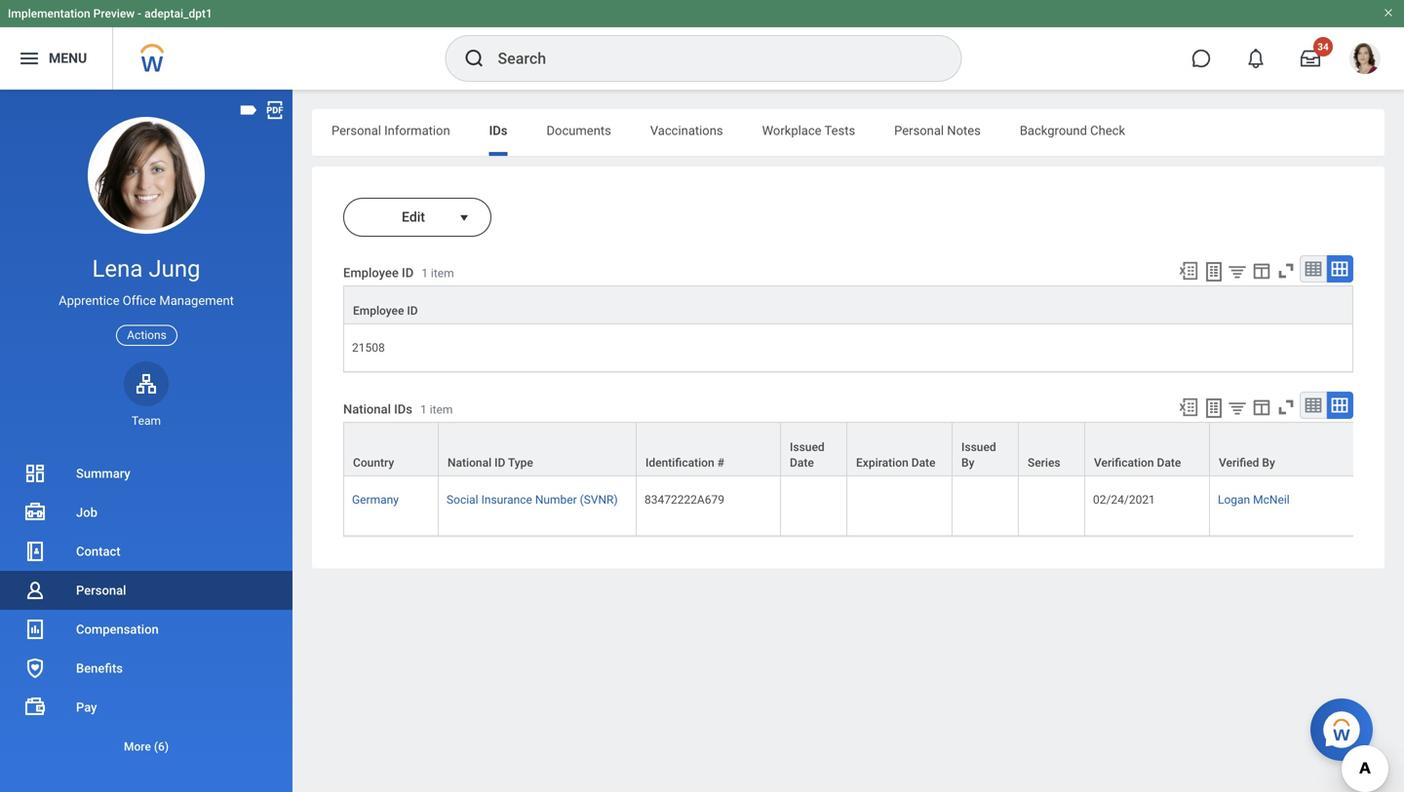 Task type: locate. For each thing, give the bounding box(es) containing it.
germany
[[352, 494, 399, 507]]

1 vertical spatial export to worksheets image
[[1202, 397, 1226, 420]]

1 for national ids
[[420, 403, 427, 417]]

export to excel image up verification date column header
[[1178, 397, 1199, 418]]

issued by column header
[[953, 422, 1019, 477]]

series column header
[[1019, 422, 1085, 477]]

country button
[[344, 423, 438, 476]]

date
[[790, 456, 814, 470], [911, 456, 936, 470], [1157, 456, 1181, 470]]

background
[[1020, 123, 1087, 138]]

personal left information
[[332, 123, 381, 138]]

export to worksheets image for ids
[[1202, 397, 1226, 420]]

tab list containing personal information
[[312, 109, 1385, 156]]

1 cell from the left
[[781, 477, 847, 537]]

job image
[[23, 501, 47, 525]]

0 vertical spatial item
[[431, 266, 454, 280]]

date for issued date
[[790, 456, 814, 470]]

date right verification
[[1157, 456, 1181, 470]]

item for id
[[431, 266, 454, 280]]

select to filter grid data image
[[1227, 261, 1248, 282], [1227, 398, 1248, 418]]

employee up 21508
[[353, 304, 404, 318]]

cell
[[781, 477, 847, 537], [847, 477, 953, 537], [953, 477, 1019, 537], [1019, 477, 1085, 537]]

1 vertical spatial national
[[448, 456, 492, 470]]

34 button
[[1289, 37, 1333, 80]]

ids left documents
[[489, 123, 508, 138]]

0 horizontal spatial by
[[961, 456, 974, 470]]

documents
[[547, 123, 611, 138]]

fullscreen image
[[1275, 397, 1297, 418]]

lena jung
[[92, 255, 200, 283]]

toolbar for id
[[1169, 255, 1353, 286]]

national up country popup button
[[343, 402, 391, 417]]

3 date from the left
[[1157, 456, 1181, 470]]

menu banner
[[0, 0, 1404, 90]]

expand table image right table image in the right of the page
[[1330, 396, 1349, 415]]

issued inside column header
[[790, 441, 825, 455]]

1 row from the top
[[343, 422, 1354, 477]]

national up social
[[448, 456, 492, 470]]

export to excel image
[[1178, 260, 1199, 282], [1178, 397, 1199, 418]]

inbox large image
[[1301, 49, 1320, 68]]

verification date button
[[1085, 423, 1209, 476]]

2 by from the left
[[1262, 456, 1275, 470]]

national for id
[[448, 456, 492, 470]]

employee
[[343, 266, 399, 280], [353, 304, 404, 318]]

verified by button
[[1210, 423, 1353, 476]]

0 vertical spatial toolbar
[[1169, 255, 1353, 286]]

Search Workday  search field
[[498, 37, 921, 80]]

0 vertical spatial export to excel image
[[1178, 260, 1199, 282]]

0 horizontal spatial date
[[790, 456, 814, 470]]

export to worksheets image left click to view/edit grid preferences image
[[1202, 260, 1226, 284]]

3 cell from the left
[[953, 477, 1019, 537]]

tab list
[[312, 109, 1385, 156]]

employee inside popup button
[[353, 304, 404, 318]]

item up country column header
[[430, 403, 453, 417]]

social
[[447, 494, 478, 507]]

date right expiration
[[911, 456, 936, 470]]

table image
[[1304, 396, 1323, 415]]

list
[[0, 454, 293, 766]]

view team image
[[135, 372, 158, 396]]

id left type at the left bottom of the page
[[494, 456, 505, 470]]

export to worksheets image
[[1202, 260, 1226, 284], [1202, 397, 1226, 420]]

id
[[402, 266, 414, 280], [407, 304, 418, 318], [494, 456, 505, 470]]

1 issued from the left
[[790, 441, 825, 455]]

more
[[124, 741, 151, 754]]

by inside issued by
[[961, 456, 974, 470]]

caret down image
[[452, 210, 476, 226]]

2 vertical spatial id
[[494, 456, 505, 470]]

export to worksheets image left click to view/edit grid preferences icon
[[1202, 397, 1226, 420]]

search image
[[463, 47, 486, 70]]

employee id row
[[343, 286, 1353, 325]]

toolbar
[[1169, 255, 1353, 286], [1169, 392, 1353, 422]]

item
[[431, 266, 454, 280], [430, 403, 453, 417]]

national id type
[[448, 456, 533, 470]]

by for verified by
[[1262, 456, 1275, 470]]

benefits image
[[23, 657, 47, 681]]

personal for personal information
[[332, 123, 381, 138]]

list containing summary
[[0, 454, 293, 766]]

1 inside national ids 1 item
[[420, 403, 427, 417]]

country column header
[[343, 422, 439, 477]]

0 vertical spatial id
[[402, 266, 414, 280]]

item inside employee id 1 item
[[431, 266, 454, 280]]

date for verification date
[[1157, 456, 1181, 470]]

item down caret down 'icon'
[[431, 266, 454, 280]]

item inside national ids 1 item
[[430, 403, 453, 417]]

id inside national id type "popup button"
[[494, 456, 505, 470]]

table image
[[1304, 259, 1323, 279]]

employee for employee id 1 item
[[343, 266, 399, 280]]

1 horizontal spatial by
[[1262, 456, 1275, 470]]

contact link
[[0, 532, 293, 571]]

ids up country popup button
[[394, 402, 412, 417]]

type
[[508, 456, 533, 470]]

edit
[[402, 209, 425, 225]]

date left expiration
[[790, 456, 814, 470]]

personal left notes
[[894, 123, 944, 138]]

1 vertical spatial item
[[430, 403, 453, 417]]

21508
[[352, 341, 385, 355]]

background check
[[1020, 123, 1125, 138]]

country
[[353, 456, 394, 470]]

national
[[343, 402, 391, 417], [448, 456, 492, 470]]

actions button
[[116, 325, 177, 346]]

0 vertical spatial national
[[343, 402, 391, 417]]

id inside employee id popup button
[[407, 304, 418, 318]]

click to view/edit grid preferences image
[[1251, 397, 1272, 418]]

1 date from the left
[[790, 456, 814, 470]]

issued by
[[961, 441, 996, 470]]

1 horizontal spatial ids
[[489, 123, 508, 138]]

menu
[[49, 50, 87, 66]]

by right verified
[[1262, 456, 1275, 470]]

1 vertical spatial expand table image
[[1330, 396, 1349, 415]]

1 horizontal spatial national
[[448, 456, 492, 470]]

1 vertical spatial 1
[[420, 403, 427, 417]]

0 vertical spatial ids
[[489, 123, 508, 138]]

1 inside employee id 1 item
[[421, 266, 428, 280]]

expand table image
[[1330, 259, 1349, 279], [1330, 396, 1349, 415]]

1 down edit
[[421, 266, 428, 280]]

employee for employee id
[[353, 304, 404, 318]]

1 vertical spatial export to excel image
[[1178, 397, 1199, 418]]

1 up country popup button
[[420, 403, 427, 417]]

export to excel image for ids
[[1178, 397, 1199, 418]]

2 horizontal spatial personal
[[894, 123, 944, 138]]

0 horizontal spatial ids
[[394, 402, 412, 417]]

id up employee id
[[402, 266, 414, 280]]

1 vertical spatial employee
[[353, 304, 404, 318]]

compensation image
[[23, 618, 47, 642]]

toolbar for ids
[[1169, 392, 1353, 422]]

cell down issued by on the bottom of the page
[[953, 477, 1019, 537]]

personal
[[332, 123, 381, 138], [894, 123, 944, 138], [76, 584, 126, 598]]

click to view/edit grid preferences image
[[1251, 260, 1272, 282]]

1 vertical spatial id
[[407, 304, 418, 318]]

cell down series
[[1019, 477, 1085, 537]]

expand table image right table icon
[[1330, 259, 1349, 279]]

tests
[[824, 123, 855, 138]]

1 horizontal spatial issued
[[961, 441, 996, 455]]

verified
[[1219, 456, 1259, 470]]

implementation
[[8, 7, 90, 20]]

employee id
[[353, 304, 418, 318]]

select to filter grid data image left click to view/edit grid preferences image
[[1227, 261, 1248, 282]]

number
[[535, 494, 577, 507]]

id for national id type
[[494, 456, 505, 470]]

row
[[343, 422, 1354, 477], [343, 477, 1354, 537]]

0 horizontal spatial personal
[[76, 584, 126, 598]]

employee up employee id
[[343, 266, 399, 280]]

by right expiration date column header at bottom
[[961, 456, 974, 470]]

0 vertical spatial export to worksheets image
[[1202, 260, 1226, 284]]

id down employee id 1 item at left top
[[407, 304, 418, 318]]

1 by from the left
[[961, 456, 974, 470]]

export to excel image left click to view/edit grid preferences image
[[1178, 260, 1199, 282]]

expiration
[[856, 456, 908, 470]]

2 horizontal spatial date
[[1157, 456, 1181, 470]]

date inside column header
[[911, 456, 936, 470]]

personal down contact
[[76, 584, 126, 598]]

0 horizontal spatial issued
[[790, 441, 825, 455]]

date inside issued date
[[790, 456, 814, 470]]

germany link
[[352, 490, 399, 507]]

verification date
[[1094, 456, 1181, 470]]

ids
[[489, 123, 508, 138], [394, 402, 412, 417]]

apprentice
[[59, 294, 120, 308]]

issued inside "column header"
[[961, 441, 996, 455]]

2 issued from the left
[[961, 441, 996, 455]]

cell down issued date
[[781, 477, 847, 537]]

select to filter grid data image left click to view/edit grid preferences icon
[[1227, 398, 1248, 418]]

preview
[[93, 7, 135, 20]]

job
[[76, 506, 97, 520]]

personal notes
[[894, 123, 981, 138]]

0 horizontal spatial national
[[343, 402, 391, 417]]

issued
[[790, 441, 825, 455], [961, 441, 996, 455]]

compensation link
[[0, 610, 293, 649]]

1 horizontal spatial personal
[[332, 123, 381, 138]]

menu button
[[0, 27, 112, 90]]

(6)
[[154, 741, 169, 754]]

2 cell from the left
[[847, 477, 953, 537]]

verification
[[1094, 456, 1154, 470]]

mcneil
[[1253, 494, 1290, 507]]

2 date from the left
[[911, 456, 936, 470]]

1 vertical spatial select to filter grid data image
[[1227, 398, 1248, 418]]

1 vertical spatial toolbar
[[1169, 392, 1353, 422]]

0 vertical spatial employee
[[343, 266, 399, 280]]

edit button
[[343, 198, 452, 237]]

expand table image for employee id
[[1330, 259, 1349, 279]]

1
[[421, 266, 428, 280], [420, 403, 427, 417]]

national inside "popup button"
[[448, 456, 492, 470]]

personal image
[[23, 579, 47, 603]]

1 horizontal spatial date
[[911, 456, 936, 470]]

0 vertical spatial select to filter grid data image
[[1227, 261, 1248, 282]]

implementation preview -   adeptai_dpt1
[[8, 7, 212, 20]]

2 row from the top
[[343, 477, 1354, 537]]

jung
[[149, 255, 200, 283]]

national ids 1 item
[[343, 402, 453, 417]]

series button
[[1019, 423, 1084, 476]]

pay
[[76, 701, 97, 715]]

cell down expiration date
[[847, 477, 953, 537]]

by
[[961, 456, 974, 470], [1262, 456, 1275, 470]]

0 vertical spatial 1
[[421, 266, 428, 280]]

0 vertical spatial expand table image
[[1330, 259, 1349, 279]]



Task type: vqa. For each thing, say whether or not it's contained in the screenshot.
Configure And View Chart Data icon at top
no



Task type: describe. For each thing, give the bounding box(es) containing it.
vaccinations
[[650, 123, 723, 138]]

34
[[1318, 41, 1329, 53]]

notifications large image
[[1246, 49, 1266, 68]]

contact image
[[23, 540, 47, 564]]

export to worksheets image for id
[[1202, 260, 1226, 284]]

verification date column header
[[1085, 422, 1210, 477]]

logan mcneil link
[[1218, 490, 1290, 507]]

item for ids
[[430, 403, 453, 417]]

profile logan mcneil image
[[1349, 43, 1381, 78]]

logan mcneil
[[1218, 494, 1290, 507]]

navigation pane region
[[0, 90, 293, 793]]

workplace tests
[[762, 123, 855, 138]]

social insurance number (svnr) link
[[447, 490, 618, 507]]

date for expiration date
[[911, 456, 936, 470]]

team link
[[124, 362, 169, 429]]

employee id 1 item
[[343, 266, 454, 280]]

verified by
[[1219, 456, 1275, 470]]

notes
[[947, 123, 981, 138]]

logan
[[1218, 494, 1250, 507]]

national for ids
[[343, 402, 391, 417]]

benefits
[[76, 662, 123, 676]]

issued by button
[[953, 423, 1018, 476]]

contact
[[76, 545, 121, 559]]

actions
[[127, 329, 167, 342]]

more (6)
[[124, 741, 169, 754]]

view printable version (pdf) image
[[264, 99, 286, 121]]

national id type column header
[[439, 422, 637, 477]]

lena
[[92, 255, 143, 283]]

identification # column header
[[637, 422, 781, 477]]

compensation
[[76, 623, 159, 637]]

expiration date button
[[847, 423, 952, 476]]

benefits link
[[0, 649, 293, 688]]

issued date button
[[781, 423, 846, 476]]

team
[[132, 414, 161, 428]]

row containing issued date
[[343, 422, 1354, 477]]

identification
[[645, 456, 714, 470]]

management
[[159, 294, 234, 308]]

(svnr)
[[580, 494, 618, 507]]

more (6) button
[[0, 736, 293, 759]]

identification #
[[645, 456, 724, 470]]

insurance
[[481, 494, 532, 507]]

expiration date
[[856, 456, 936, 470]]

summary image
[[23, 462, 47, 486]]

personal for personal notes
[[894, 123, 944, 138]]

workplace
[[762, 123, 821, 138]]

job link
[[0, 493, 293, 532]]

employee id button
[[344, 287, 1352, 324]]

adeptai_dpt1
[[144, 7, 212, 20]]

close environment banner image
[[1383, 7, 1394, 19]]

-
[[138, 7, 141, 20]]

id for employee id
[[407, 304, 418, 318]]

information
[[384, 123, 450, 138]]

by for issued by
[[961, 456, 974, 470]]

apprentice office management
[[59, 294, 234, 308]]

export to excel image for id
[[1178, 260, 1199, 282]]

summary
[[76, 467, 130, 481]]

identification # button
[[637, 423, 780, 476]]

expand table image for national ids
[[1330, 396, 1349, 415]]

id for employee id 1 item
[[402, 266, 414, 280]]

fullscreen image
[[1275, 260, 1297, 282]]

select to filter grid data image for ids
[[1227, 398, 1248, 418]]

social insurance number (svnr)
[[447, 494, 618, 507]]

issued date column header
[[781, 422, 847, 477]]

02/24/2021
[[1093, 494, 1155, 507]]

team lena jung element
[[124, 413, 169, 429]]

national id type button
[[439, 423, 636, 476]]

issued date
[[790, 441, 825, 470]]

tag image
[[238, 99, 259, 121]]

more (6) button
[[0, 727, 293, 766]]

office
[[123, 294, 156, 308]]

row containing germany
[[343, 477, 1354, 537]]

issued for by
[[961, 441, 996, 455]]

pay link
[[0, 688, 293, 727]]

83472222a679
[[644, 494, 724, 507]]

personal inside list
[[76, 584, 126, 598]]

personal information
[[332, 123, 450, 138]]

series
[[1028, 456, 1060, 470]]

justify image
[[18, 47, 41, 70]]

4 cell from the left
[[1019, 477, 1085, 537]]

summary link
[[0, 454, 293, 493]]

personal link
[[0, 571, 293, 610]]

check
[[1090, 123, 1125, 138]]

1 vertical spatial ids
[[394, 402, 412, 417]]

select to filter grid data image for id
[[1227, 261, 1248, 282]]

expiration date column header
[[847, 422, 953, 477]]

1 for employee id
[[421, 266, 428, 280]]

issued for date
[[790, 441, 825, 455]]

#
[[717, 456, 724, 470]]

pay image
[[23, 696, 47, 720]]



